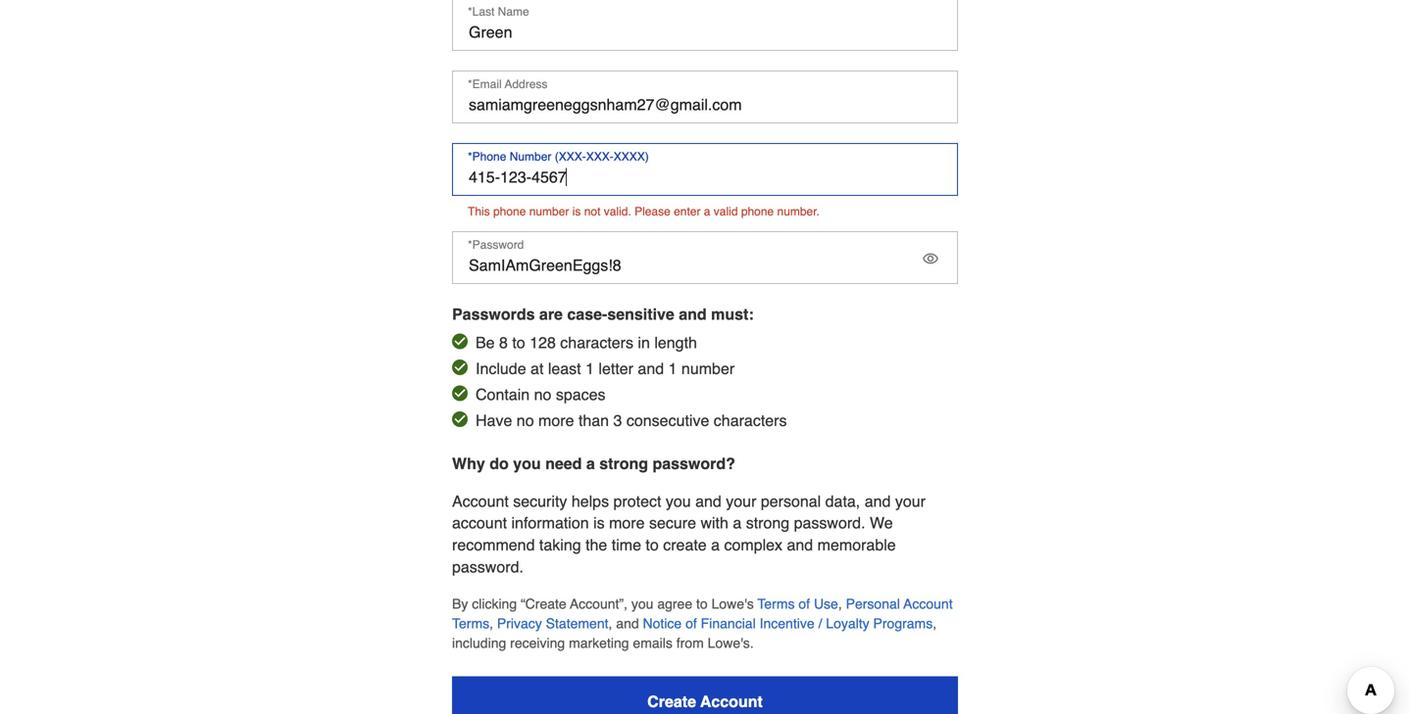 Task type: locate. For each thing, give the bounding box(es) containing it.
strong up complex
[[746, 514, 789, 533]]

characters
[[560, 334, 633, 352], [714, 412, 787, 430]]

number left not
[[529, 205, 569, 219]]

2 your from the left
[[895, 493, 926, 511]]

0 horizontal spatial of
[[685, 616, 697, 632]]

more up time
[[609, 514, 645, 533]]

your right data,
[[895, 493, 926, 511]]

letter
[[599, 360, 633, 378]]

characters up include at least 1 letter and 1 number
[[560, 334, 633, 352]]

no
[[534, 386, 551, 404], [517, 412, 534, 430]]

account up account
[[452, 493, 509, 511]]

to inside account security helps protect you and your personal data, and your account information is more secure with a strong password. we recommend taking the time to create a complex and memorable password.
[[646, 536, 659, 555]]

phone right this
[[493, 205, 526, 219]]

1 vertical spatial number
[[681, 360, 735, 378]]

account up programs
[[903, 597, 953, 612]]

to up , privacy statement , and notice of financial incentive / loyalty programs
[[696, 597, 708, 612]]

*phone
[[468, 150, 506, 164]]

1 horizontal spatial strong
[[746, 514, 789, 533]]

, up loyalty
[[838, 597, 842, 612]]

1 vertical spatial strong
[[746, 514, 789, 533]]

consecutive
[[626, 412, 709, 430]]

2 horizontal spatial you
[[666, 493, 691, 511]]

strong up protect
[[599, 455, 648, 473]]

personal account terms
[[452, 597, 953, 632]]

to
[[512, 334, 525, 352], [646, 536, 659, 555], [696, 597, 708, 612]]

must:
[[711, 305, 754, 324]]

1 horizontal spatial number
[[681, 360, 735, 378]]

, down clicking
[[489, 616, 493, 632]]

*Password text field
[[452, 231, 958, 284]]

no down "at"
[[534, 386, 551, 404]]

a left 'valid' on the top
[[704, 205, 710, 219]]

1 horizontal spatial your
[[895, 493, 926, 511]]

and
[[679, 305, 707, 324], [638, 360, 664, 378], [695, 493, 722, 511], [865, 493, 891, 511], [787, 536, 813, 555], [616, 616, 639, 632]]

you up notice
[[631, 597, 653, 612]]

1 vertical spatial no
[[517, 412, 534, 430]]

lowe's .
[[708, 636, 754, 651]]

more
[[538, 412, 574, 430], [609, 514, 645, 533]]

financial
[[701, 616, 756, 632]]

0 horizontal spatial you
[[513, 455, 541, 473]]

create account
[[647, 693, 763, 711]]

and down personal
[[787, 536, 813, 555]]

0 horizontal spatial terms
[[452, 616, 489, 632]]

have
[[476, 412, 512, 430]]

2 1 from the left
[[668, 360, 677, 378]]

0 horizontal spatial 1
[[585, 360, 594, 378]]

lowe's
[[711, 597, 754, 612], [708, 636, 750, 651]]

by clicking "create account", you agree to lowe's terms of use ,
[[452, 597, 842, 612]]

privacy statement link
[[497, 616, 608, 632]]

by
[[452, 597, 468, 612]]

password.
[[794, 514, 865, 533], [452, 558, 524, 577]]

lowe's up financial in the bottom of the page
[[711, 597, 754, 612]]

of
[[799, 597, 810, 612], [685, 616, 697, 632]]

2 vertical spatial account
[[700, 693, 763, 711]]

to right time
[[646, 536, 659, 555]]

1 horizontal spatial account
[[700, 693, 763, 711]]

this
[[468, 205, 490, 219]]

of left use
[[799, 597, 810, 612]]

from
[[676, 636, 704, 651]]

0 vertical spatial more
[[538, 412, 574, 430]]

no for have
[[517, 412, 534, 430]]

1 horizontal spatial characters
[[714, 412, 787, 430]]

password. down recommend
[[452, 558, 524, 577]]

and up length
[[679, 305, 707, 324]]

contain
[[476, 386, 530, 404]]

, right loyalty
[[933, 616, 937, 632]]

1 phone from the left
[[493, 205, 526, 219]]

strong inside account security helps protect you and your personal data, and your account information is more secure with a strong password. we recommend taking the time to create a complex and memorable password.
[[746, 514, 789, 533]]

you up secure
[[666, 493, 691, 511]]

1 vertical spatial account
[[903, 597, 953, 612]]

, including receiving marketing emails from
[[452, 616, 937, 651]]

1 horizontal spatial is
[[593, 514, 605, 533]]

this phone number is not valid. please enter a valid phone number.
[[468, 205, 820, 219]]

you for protect
[[666, 493, 691, 511]]

2 vertical spatial to
[[696, 597, 708, 612]]

characters up password?
[[714, 412, 787, 430]]

*email address
[[468, 77, 548, 91]]

account down lowe's .
[[700, 693, 763, 711]]

1 vertical spatial more
[[609, 514, 645, 533]]

terms up including
[[452, 616, 489, 632]]

taking
[[539, 536, 581, 555]]

spaces
[[556, 386, 606, 404]]

you inside account security helps protect you and your personal data, and your account information is more secure with a strong password. we recommend taking the time to create a complex and memorable password.
[[666, 493, 691, 511]]

1 right least
[[585, 360, 594, 378]]

account inside account security helps protect you and your personal data, and your account information is more secure with a strong password. we recommend taking the time to create a complex and memorable password.
[[452, 493, 509, 511]]

1 horizontal spatial more
[[609, 514, 645, 533]]

is up the
[[593, 514, 605, 533]]

1 vertical spatial is
[[593, 514, 605, 533]]

a down with
[[711, 536, 720, 555]]

a
[[704, 205, 710, 219], [586, 455, 595, 473], [733, 514, 742, 533], [711, 536, 720, 555]]

helps
[[571, 493, 609, 511]]

account for create account
[[700, 693, 763, 711]]

xxx-
[[586, 150, 614, 164]]

account for personal account terms
[[903, 597, 953, 612]]

account inside personal account terms
[[903, 597, 953, 612]]

terms
[[757, 597, 795, 612], [452, 616, 489, 632]]

0 horizontal spatial your
[[726, 493, 756, 511]]

of up from on the left of the page
[[685, 616, 697, 632]]

0 vertical spatial to
[[512, 334, 525, 352]]

clicking
[[472, 597, 517, 612]]

0 vertical spatial password.
[[794, 514, 865, 533]]

0 vertical spatial lowe's
[[711, 597, 754, 612]]

0 vertical spatial you
[[513, 455, 541, 473]]

*last name
[[468, 5, 529, 19]]

1 horizontal spatial you
[[631, 597, 653, 612]]

1 down length
[[668, 360, 677, 378]]

number down length
[[681, 360, 735, 378]]

1 horizontal spatial terms
[[757, 597, 795, 612]]

1 vertical spatial terms
[[452, 616, 489, 632]]

are
[[539, 305, 563, 324]]

lowe's down financial in the bottom of the page
[[708, 636, 750, 651]]

phone right 'valid' on the top
[[741, 205, 774, 219]]

you
[[513, 455, 541, 473], [666, 493, 691, 511], [631, 597, 653, 612]]

include at least 1 letter and 1 number
[[476, 360, 735, 378]]

1 vertical spatial you
[[666, 493, 691, 511]]

account inside button
[[700, 693, 763, 711]]

0 horizontal spatial password.
[[452, 558, 524, 577]]

use
[[814, 597, 838, 612]]

8
[[499, 334, 508, 352]]

1 horizontal spatial phone
[[741, 205, 774, 219]]

0 vertical spatial no
[[534, 386, 551, 404]]

0 vertical spatial strong
[[599, 455, 648, 473]]

xxxx)
[[614, 150, 649, 164]]

0 horizontal spatial is
[[572, 205, 581, 219]]

no down contain no spaces
[[517, 412, 534, 430]]

*email
[[468, 77, 502, 91]]

with
[[701, 514, 728, 533]]

0 vertical spatial account
[[452, 493, 509, 511]]

.
[[750, 636, 754, 651]]

recommend
[[452, 536, 535, 555]]

least
[[548, 360, 581, 378]]

0 horizontal spatial characters
[[560, 334, 633, 352]]

, up 'marketing' on the bottom of the page
[[608, 616, 612, 632]]

,
[[838, 597, 842, 612], [489, 616, 493, 632], [608, 616, 612, 632], [933, 616, 937, 632]]

1 vertical spatial to
[[646, 536, 659, 555]]

passwords are case-sensitive and must:
[[452, 305, 754, 324]]

0 vertical spatial of
[[799, 597, 810, 612]]

your
[[726, 493, 756, 511], [895, 493, 926, 511]]

and up we
[[865, 493, 891, 511]]

1
[[585, 360, 594, 378], [668, 360, 677, 378]]

0 horizontal spatial number
[[529, 205, 569, 219]]

0 horizontal spatial account
[[452, 493, 509, 511]]

2 vertical spatial you
[[631, 597, 653, 612]]

1 horizontal spatial 1
[[668, 360, 677, 378]]

valid.
[[604, 205, 631, 219]]

is left not
[[572, 205, 581, 219]]

your up with
[[726, 493, 756, 511]]

"create
[[521, 597, 566, 612]]

have no more than 3 consecutive characters
[[476, 412, 787, 430]]

length
[[654, 334, 697, 352]]

you right do
[[513, 455, 541, 473]]

time
[[612, 536, 641, 555]]

0 horizontal spatial phone
[[493, 205, 526, 219]]

create
[[663, 536, 707, 555]]

more down contain no spaces
[[538, 412, 574, 430]]

password. down data,
[[794, 514, 865, 533]]

agree
[[657, 597, 692, 612]]

account",
[[570, 597, 628, 612]]

to right 8
[[512, 334, 525, 352]]

phone
[[493, 205, 526, 219], [741, 205, 774, 219]]

1 horizontal spatial of
[[799, 597, 810, 612]]

1 horizontal spatial to
[[646, 536, 659, 555]]

2 horizontal spatial account
[[903, 597, 953, 612]]

1 vertical spatial characters
[[714, 412, 787, 430]]

(xxx-
[[555, 150, 586, 164]]

0 horizontal spatial strong
[[599, 455, 648, 473]]

*last
[[468, 5, 495, 19]]

*password
[[468, 238, 524, 252]]

0 horizontal spatial more
[[538, 412, 574, 430]]

terms up incentive
[[757, 597, 795, 612]]

data,
[[825, 493, 860, 511]]

than
[[578, 412, 609, 430]]



Task type: vqa. For each thing, say whether or not it's contained in the screenshot.
Care
no



Task type: describe. For each thing, give the bounding box(es) containing it.
1 horizontal spatial password.
[[794, 514, 865, 533]]

the
[[585, 536, 607, 555]]

account security helps protect you and your personal data, and your account information is more secure with a strong password. we recommend taking the time to create a complex and memorable password.
[[452, 493, 926, 577]]

1 your from the left
[[726, 493, 756, 511]]

account
[[452, 514, 507, 533]]

information
[[511, 514, 589, 533]]

hide password image
[[923, 251, 938, 267]]

terms inside personal account terms
[[452, 616, 489, 632]]

2 phone from the left
[[741, 205, 774, 219]]

privacy
[[497, 616, 542, 632]]

and down the by clicking "create account", you agree to lowe's terms of use ,
[[616, 616, 639, 632]]

be
[[476, 334, 495, 352]]

statement
[[546, 616, 608, 632]]

secure
[[649, 514, 696, 533]]

do
[[490, 455, 509, 473]]

2 horizontal spatial to
[[696, 597, 708, 612]]

number.
[[777, 205, 820, 219]]

in
[[638, 334, 650, 352]]

notice of financial incentive / loyalty programs link
[[643, 616, 933, 632]]

include
[[476, 360, 526, 378]]

*phone number (xxx-xxx-xxxx)
[[468, 150, 649, 164]]

3
[[613, 412, 622, 430]]

password?
[[653, 455, 735, 473]]

0 vertical spatial is
[[572, 205, 581, 219]]

0 vertical spatial terms
[[757, 597, 795, 612]]

is inside account security helps protect you and your personal data, and your account information is more secure with a strong password. we recommend taking the time to create a complex and memorable password.
[[593, 514, 605, 533]]

address
[[505, 77, 548, 91]]

valid
[[714, 205, 738, 219]]

loyalty
[[826, 616, 869, 632]]

1 vertical spatial of
[[685, 616, 697, 632]]

/
[[818, 616, 822, 632]]

0 horizontal spatial to
[[512, 334, 525, 352]]

create
[[647, 693, 696, 711]]

1 vertical spatial lowe's
[[708, 636, 750, 651]]

*Phone Number (XXX-XXX-XXXX) text field
[[452, 143, 958, 196]]

128
[[530, 334, 556, 352]]

need
[[545, 455, 582, 473]]

personal
[[846, 597, 900, 612]]

, inside , including receiving marketing emails from
[[933, 616, 937, 632]]

you for account",
[[631, 597, 653, 612]]

1 1 from the left
[[585, 360, 594, 378]]

complex
[[724, 536, 783, 555]]

why
[[452, 455, 485, 473]]

*Email Address text field
[[452, 71, 958, 124]]

0 vertical spatial number
[[529, 205, 569, 219]]

why do you need a strong password?
[[452, 455, 735, 473]]

terms of use link
[[757, 597, 838, 612]]

*Last Name text field
[[452, 0, 958, 51]]

no for contain
[[534, 386, 551, 404]]

security
[[513, 493, 567, 511]]

notice
[[643, 616, 682, 632]]

more inside account security helps protect you and your personal data, and your account information is more secure with a strong password. we recommend taking the time to create a complex and memorable password.
[[609, 514, 645, 533]]

at
[[531, 360, 544, 378]]

personal
[[761, 493, 821, 511]]

a right with
[[733, 514, 742, 533]]

including
[[452, 636, 506, 651]]

marketing
[[569, 636, 629, 651]]

incentive
[[760, 616, 814, 632]]

memorable
[[817, 536, 896, 555]]

receiving
[[510, 636, 565, 651]]

0 vertical spatial characters
[[560, 334, 633, 352]]

enter
[[674, 205, 701, 219]]

sensitive
[[607, 305, 674, 324]]

protect
[[613, 493, 661, 511]]

personal account terms link
[[452, 597, 953, 632]]

number
[[510, 150, 551, 164]]

case-
[[567, 305, 607, 324]]

1 vertical spatial password.
[[452, 558, 524, 577]]

programs
[[873, 616, 933, 632]]

a right need
[[586, 455, 595, 473]]

and up with
[[695, 493, 722, 511]]

be 8 to 128 characters in length
[[476, 334, 697, 352]]

name
[[498, 5, 529, 19]]

, privacy statement , and notice of financial incentive / loyalty programs
[[489, 616, 933, 632]]

contain no spaces
[[476, 386, 606, 404]]

passwords
[[452, 305, 535, 324]]

we
[[870, 514, 893, 533]]

please
[[634, 205, 670, 219]]

and down in
[[638, 360, 664, 378]]

not
[[584, 205, 600, 219]]

create account button
[[452, 677, 958, 715]]



